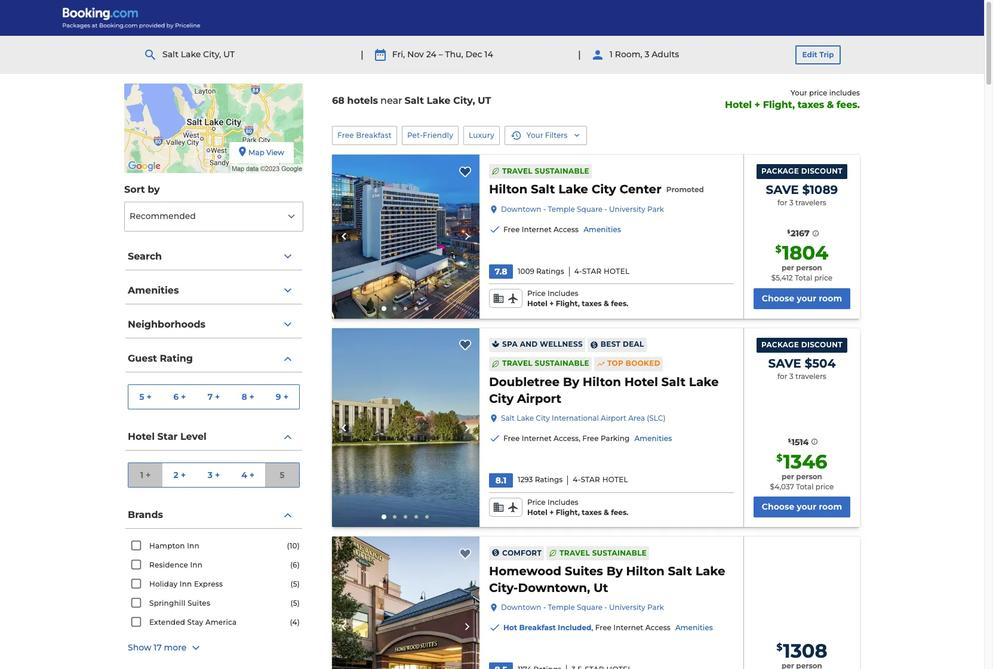 Task type: locate. For each thing, give the bounding box(es) containing it.
downtown up "free internet access amenities"
[[501, 205, 541, 214]]

price
[[527, 289, 546, 298], [527, 498, 546, 507]]

1 vertical spatial 5
[[280, 470, 285, 480]]

square down hilton salt lake city center - promoted element
[[577, 205, 603, 214]]

package
[[761, 167, 799, 176], [761, 340, 799, 349]]

2 property building image from the top
[[332, 328, 480, 528]]

includes for 1804
[[548, 289, 578, 298]]

1 vertical spatial square
[[577, 603, 603, 612]]

1 property building image from the top
[[332, 155, 480, 319]]

choose down $5,412
[[762, 293, 794, 304]]

1 go to image #4 image from the top
[[415, 307, 418, 310]]

person down 1514
[[796, 472, 822, 481]]

inn for hampton
[[187, 542, 199, 551]]

2 (5) from the top
[[290, 599, 300, 608]]

2 package discount from the top
[[761, 340, 843, 349]]

2 discount from the top
[[801, 340, 843, 349]]

1 vertical spatial go to image #4 image
[[415, 516, 418, 519]]

2 vertical spatial taxes
[[582, 508, 602, 517]]

total inside $ 1346 per person $4,037 total price
[[796, 482, 814, 491]]

travelers down save $504
[[795, 372, 826, 381]]

booking.com packages image
[[62, 7, 201, 29]]

wellness
[[540, 340, 583, 349]]

for 3 travelers
[[778, 198, 826, 207], [778, 372, 826, 381]]

your left filters
[[527, 131, 543, 140]]

price for 1346
[[816, 482, 834, 491]]

internet for 1346
[[522, 434, 552, 443]]

1 vertical spatial package
[[761, 340, 799, 349]]

1 vertical spatial price includes hotel + flight, taxes & fees.
[[527, 498, 629, 517]]

1 downtown from the top
[[501, 205, 541, 214]]

sustainable up the homewood suites by hilton salt lake city-downtown, ut element on the bottom of page
[[592, 549, 647, 558]]

1 vertical spatial price
[[527, 498, 546, 507]]

1 park from the top
[[647, 205, 664, 214]]

5 inside button
[[280, 470, 285, 480]]

& for 1346
[[604, 508, 609, 517]]

1 inside button
[[140, 470, 143, 480]]

for
[[778, 198, 788, 207], [778, 372, 788, 381]]

1 go to image #5 image from the top
[[426, 307, 429, 310]]

save left $1089
[[766, 183, 799, 197]]

1 vertical spatial for
[[778, 372, 788, 381]]

2 | from the left
[[578, 49, 581, 60]]

luxury
[[469, 131, 494, 140]]

1 for 1 +
[[140, 470, 143, 480]]

travel up downtown,
[[560, 549, 590, 558]]

free down the salt lake city international airport area (slc)
[[583, 434, 599, 443]]

1 vertical spatial city,
[[453, 95, 475, 107]]

2 vertical spatial city
[[536, 414, 550, 423]]

salt lake city international airport area (slc)
[[501, 414, 666, 423]]

breakfast right hot
[[519, 624, 556, 633]]

free internet access, free parking amenities
[[503, 434, 672, 443]]

your inside button
[[527, 131, 543, 140]]

1 choose your room button from the top
[[754, 288, 850, 309]]

2 choose your room from the top
[[762, 502, 842, 513]]

0 vertical spatial discount
[[801, 167, 843, 176]]

$ inside $ 2167
[[787, 229, 790, 235]]

go to image #4 image for 1346
[[415, 516, 418, 519]]

includes down the 1009 ratings
[[548, 289, 578, 298]]

springhill suites
[[149, 599, 210, 608]]

1 temple from the top
[[548, 205, 575, 214]]

total inside $ 1804 per person $5,412 total price
[[795, 274, 813, 282]]

photo carousel region for 1804
[[332, 155, 480, 319]]

1 vertical spatial ut
[[478, 95, 491, 107]]

0 vertical spatial travel
[[502, 166, 533, 175]]

go to image #3 image for 1804
[[404, 307, 408, 310]]

0 vertical spatial package
[[761, 167, 799, 176]]

discount
[[801, 167, 843, 176], [801, 340, 843, 349]]

breakfast down hotels
[[356, 131, 392, 140]]

+ inside button
[[146, 470, 151, 480]]

price inside $ 1804 per person $5,412 total price
[[814, 274, 833, 282]]

fees. inside your price includes hotel + flight, taxes & fees.
[[837, 99, 860, 110]]

for down save $504
[[778, 372, 788, 381]]

0 vertical spatial (5)
[[290, 580, 300, 589]]

24
[[426, 49, 436, 60]]

free for free breakfast
[[337, 131, 354, 140]]

0 vertical spatial university
[[609, 205, 645, 214]]

2 package from the top
[[761, 340, 799, 349]]

sort by
[[124, 184, 160, 195]]

by
[[563, 375, 579, 389], [607, 565, 623, 579]]

2 vertical spatial &
[[604, 508, 609, 517]]

$5,412
[[771, 274, 793, 282]]

person down 2167
[[796, 263, 822, 272]]

1 go to image #1 image from the top
[[382, 306, 387, 311]]

2167
[[791, 228, 810, 239]]

your inside your price includes hotel + flight, taxes & fees.
[[791, 88, 807, 97]]

0 vertical spatial room
[[819, 293, 842, 304]]

downtown - temple square - university park up "included"
[[501, 603, 664, 612]]

1 vertical spatial your
[[527, 131, 543, 140]]

0 vertical spatial downtown
[[501, 205, 541, 214]]

price includes hotel + flight, taxes & fees. down the 1009 ratings
[[527, 289, 629, 308]]

hilton inside doubletree by hilton hotel salt lake city airport
[[583, 375, 621, 389]]

2 per from the top
[[782, 472, 794, 481]]

hilton salt lake city center
[[489, 182, 662, 197]]

choose for 1804
[[762, 293, 794, 304]]

2 for from the top
[[778, 372, 788, 381]]

(5) for holiday inn express
[[290, 580, 300, 589]]

homewood suites by hilton salt lake city-downtown, ut element
[[489, 563, 734, 596]]

$ inside $ 1804 per person $5,412 total price
[[776, 244, 782, 255]]

suites up ut
[[565, 565, 603, 579]]

1 horizontal spatial |
[[578, 49, 581, 60]]

package up save $504
[[761, 340, 799, 349]]

1 price includes hotel + flight, taxes & fees. from the top
[[527, 289, 629, 308]]

choose down $4,037
[[762, 502, 794, 513]]

1 left 2
[[140, 470, 143, 480]]

property building image
[[332, 155, 480, 319], [332, 328, 480, 528], [332, 537, 480, 669]]

4- for 1346
[[573, 476, 581, 485]]

0 vertical spatial temple
[[548, 205, 575, 214]]

0 horizontal spatial 5
[[139, 391, 144, 402]]

choose your room for 1804
[[762, 293, 842, 304]]

fees. for 1804
[[611, 299, 629, 308]]

taxes inside your price includes hotel + flight, taxes & fees.
[[798, 99, 824, 110]]

0 vertical spatial star
[[582, 267, 602, 276]]

hotel inside your price includes hotel + flight, taxes & fees.
[[725, 99, 752, 110]]

4-star hotel
[[574, 267, 630, 276], [573, 476, 628, 485]]

breakfast for hot
[[519, 624, 556, 633]]

0 vertical spatial choose
[[762, 293, 794, 304]]

5 for 5
[[280, 470, 285, 480]]

ratings right 1293
[[535, 476, 563, 485]]

includes down 1293 ratings
[[548, 498, 578, 507]]

travelers
[[795, 198, 826, 207], [795, 372, 826, 381]]

0 horizontal spatial access
[[554, 225, 579, 234]]

free for free internet access, free parking amenities
[[503, 434, 520, 443]]

0 vertical spatial park
[[647, 205, 664, 214]]

price down the 1009 ratings
[[527, 289, 546, 298]]

price down 1293 ratings
[[527, 498, 546, 507]]

0 horizontal spatial hilton
[[489, 182, 527, 197]]

package discount up save $504
[[761, 340, 843, 349]]

extended stay america
[[149, 618, 237, 627]]

go to image #1 image for 1346
[[382, 515, 387, 520]]

star down free internet access, free parking amenities
[[581, 476, 600, 485]]

| left room,
[[578, 49, 581, 60]]

0 vertical spatial internet
[[522, 225, 552, 234]]

1 choose from the top
[[762, 293, 794, 304]]

2 vertical spatial inn
[[180, 580, 192, 589]]

park for for 3 travelers
[[647, 205, 664, 214]]

per up $5,412
[[782, 263, 794, 272]]

9 +
[[276, 391, 288, 402]]

internet up the 1009 ratings
[[522, 225, 552, 234]]

hampton
[[149, 542, 185, 551]]

by
[[148, 184, 160, 195]]

1 vertical spatial &
[[604, 299, 609, 308]]

3 inside 'button'
[[208, 470, 213, 480]]

taxes
[[798, 99, 824, 110], [582, 299, 602, 308], [582, 508, 602, 517]]

0 vertical spatial go to image #2 image
[[393, 307, 397, 310]]

2 vertical spatial photo carousel region
[[332, 537, 480, 669]]

0 horizontal spatial breakfast
[[356, 131, 392, 140]]

& inside your price includes hotel + flight, taxes & fees.
[[827, 99, 834, 110]]

1 (5) from the top
[[290, 580, 300, 589]]

package discount
[[761, 167, 843, 176], [761, 340, 843, 349]]

square for 1308
[[577, 603, 603, 612]]

5
[[139, 391, 144, 402], [280, 470, 285, 480]]

2 park from the top
[[647, 603, 664, 612]]

1 package discount from the top
[[761, 167, 843, 176]]

flight, inside your price includes hotel + flight, taxes & fees.
[[763, 99, 795, 110]]

1 left room,
[[610, 49, 613, 60]]

0 vertical spatial access
[[554, 225, 579, 234]]

1 includes from the top
[[548, 289, 578, 298]]

8
[[242, 391, 247, 402]]

lake inside homewood suites by hilton salt lake city-downtown, ut
[[696, 565, 725, 579]]

1 horizontal spatial 1
[[610, 49, 613, 60]]

airport down doubletree
[[517, 392, 562, 406]]

price includes hotel + flight, taxes & fees. for 1804
[[527, 289, 629, 308]]

discount up the $504
[[801, 340, 843, 349]]

5 inside button
[[139, 391, 144, 402]]

per up $4,037
[[782, 472, 794, 481]]

| for fri, nov 24 – thu, dec 14
[[361, 49, 364, 60]]

save for 1804
[[766, 183, 799, 197]]

1 for 1 room, 3 adults
[[610, 49, 613, 60]]

2 for 3 travelers from the top
[[778, 372, 826, 381]]

4-
[[574, 267, 582, 276], [573, 476, 581, 485]]

your for 1346
[[797, 502, 817, 513]]

suites up stay
[[187, 599, 210, 608]]

free up 8.1
[[503, 434, 520, 443]]

2 choose from the top
[[762, 502, 794, 513]]

0 vertical spatial per
[[782, 263, 794, 272]]

3 down save $504
[[789, 372, 794, 381]]

$ inside $ 1346 per person $4,037 total price
[[777, 453, 783, 464]]

14
[[485, 49, 493, 60]]

show
[[128, 643, 151, 653]]

city left center
[[592, 182, 616, 197]]

1 vertical spatial for 3 travelers
[[778, 372, 826, 381]]

2 downtown from the top
[[501, 603, 541, 612]]

0 vertical spatial save
[[766, 183, 799, 197]]

$ for 1308
[[776, 642, 783, 654]]

0 vertical spatial photo carousel region
[[332, 155, 480, 319]]

2 vertical spatial sustainable
[[592, 549, 647, 558]]

travel up doubletree
[[502, 359, 533, 368]]

1346
[[783, 450, 827, 473]]

$ left 1514
[[788, 438, 791, 443]]

package discount for 1804
[[761, 167, 843, 176]]

2 go to image #4 image from the top
[[415, 516, 418, 519]]

$ left 1804
[[776, 244, 782, 255]]

property building image for 1804
[[332, 155, 480, 319]]

breakfast for free
[[356, 131, 392, 140]]

1 vertical spatial city
[[489, 392, 514, 406]]

1 vertical spatial travelers
[[795, 372, 826, 381]]

(5) down the (6)
[[290, 580, 300, 589]]

1 square from the top
[[577, 205, 603, 214]]

1 room from the top
[[819, 293, 842, 304]]

0 vertical spatial total
[[795, 274, 813, 282]]

1 vertical spatial access
[[645, 624, 671, 633]]

0 horizontal spatial suites
[[187, 599, 210, 608]]

1 package from the top
[[761, 167, 799, 176]]

+ for 9 +
[[283, 391, 288, 402]]

price down 1804
[[814, 274, 833, 282]]

booked
[[626, 359, 660, 368]]

$ left the 1308 on the bottom right
[[776, 642, 783, 654]]

2 temple from the top
[[548, 603, 575, 612]]

edit
[[802, 50, 817, 59]]

$ for 1514
[[788, 438, 791, 443]]

room down $ 1804 per person $5,412 total price
[[819, 293, 842, 304]]

1 vertical spatial university
[[609, 603, 645, 612]]

0 vertical spatial 4-star hotel
[[574, 267, 630, 276]]

1 horizontal spatial hilton
[[583, 375, 621, 389]]

$ inside '$ 1308'
[[776, 642, 783, 654]]

1 vertical spatial downtown
[[501, 603, 541, 612]]

4-star hotel down "free internet access amenities"
[[574, 267, 630, 276]]

city down doubletree
[[489, 392, 514, 406]]

1 person from the top
[[796, 263, 822, 272]]

0 vertical spatial your
[[791, 88, 807, 97]]

star right the 1009 ratings
[[582, 267, 602, 276]]

by inside homewood suites by hilton salt lake city-downtown, ut
[[607, 565, 623, 579]]

city,
[[203, 49, 221, 60], [453, 95, 475, 107]]

(10)
[[287, 542, 300, 551]]

2 vertical spatial flight,
[[556, 508, 580, 517]]

68 hotels near salt lake city, ut
[[332, 95, 491, 107]]

sustainable up hilton salt lake city center
[[535, 166, 589, 175]]

$
[[787, 229, 790, 235], [776, 244, 782, 255], [788, 438, 791, 443], [777, 453, 783, 464], [776, 642, 783, 654]]

0 vertical spatial go to image #4 image
[[415, 307, 418, 310]]

city inside doubletree by hilton hotel salt lake city airport
[[489, 392, 514, 406]]

for 3 travelers down save $1089
[[778, 198, 826, 207]]

brands
[[128, 509, 163, 521]]

+ for 7 +
[[215, 391, 220, 402]]

1 university from the top
[[609, 205, 645, 214]]

1 go to image #2 image from the top
[[393, 307, 397, 310]]

1 vertical spatial park
[[647, 603, 664, 612]]

1 horizontal spatial 5
[[280, 470, 285, 480]]

price inside $ 1346 per person $4,037 total price
[[816, 482, 834, 491]]

free up the 7.8
[[503, 225, 520, 234]]

temple for 1308
[[548, 603, 575, 612]]

4- for 1804
[[574, 267, 582, 276]]

included
[[558, 624, 592, 633]]

$ left 2167
[[787, 229, 790, 235]]

1 vertical spatial room
[[819, 502, 842, 513]]

filters
[[545, 131, 568, 140]]

0 vertical spatial square
[[577, 205, 603, 214]]

package discount for 1346
[[761, 340, 843, 349]]

inn up 'holiday inn express' at the left
[[190, 561, 203, 570]]

choose your room button down $5,412
[[754, 288, 850, 309]]

0 vertical spatial price includes hotel + flight, taxes & fees.
[[527, 289, 629, 308]]

person for 1804
[[796, 263, 822, 272]]

fees.
[[837, 99, 860, 110], [611, 299, 629, 308], [611, 508, 629, 517]]

discount for 1804
[[801, 167, 843, 176]]

1 travelers from the top
[[795, 198, 826, 207]]

+ for 4 +
[[250, 470, 255, 480]]

per inside $ 1804 per person $5,412 total price
[[782, 263, 794, 272]]

2 downtown - temple square - university park from the top
[[501, 603, 664, 612]]

hilton salt lake city center - promoted element
[[489, 181, 704, 198]]

0 horizontal spatial city
[[489, 392, 514, 406]]

1 vertical spatial star
[[157, 431, 178, 442]]

for 3 travelers for 1804
[[778, 198, 826, 207]]

2 price includes hotel + flight, taxes & fees. from the top
[[527, 498, 629, 517]]

photo carousel region
[[332, 155, 480, 319], [332, 328, 480, 528], [332, 537, 480, 669]]

package up save $1089
[[761, 167, 799, 176]]

2 choose your room button from the top
[[754, 497, 850, 518]]

go to image #4 image
[[415, 307, 418, 310], [415, 516, 418, 519]]

0 vertical spatial &
[[827, 99, 834, 110]]

go to image #3 image
[[404, 307, 408, 310], [404, 516, 408, 519]]

2 go to image #5 image from the top
[[426, 516, 429, 519]]

0 vertical spatial property building image
[[332, 155, 480, 319]]

4- right the 1009 ratings
[[574, 267, 582, 276]]

2 go to image #1 image from the top
[[382, 515, 387, 520]]

for 3 travelers down save $504
[[778, 372, 826, 381]]

3 property building image from the top
[[332, 537, 480, 669]]

(5) up (4)
[[290, 599, 300, 608]]

1 downtown - temple square - university park from the top
[[501, 205, 664, 214]]

1 vertical spatial ratings
[[535, 476, 563, 485]]

(5) for springhill suites
[[290, 599, 300, 608]]

star left level
[[157, 431, 178, 442]]

5 left 6
[[139, 391, 144, 402]]

residence inn
[[149, 561, 203, 570]]

0 horizontal spatial 1
[[140, 470, 143, 480]]

0 vertical spatial ut
[[223, 49, 235, 60]]

1 vertical spatial breakfast
[[519, 624, 556, 633]]

price inside your price includes hotel + flight, taxes & fees.
[[809, 88, 827, 97]]

travel sustainable up hilton salt lake city center
[[502, 166, 589, 175]]

0 vertical spatial go to image #1 image
[[382, 306, 387, 311]]

2 includes from the top
[[548, 498, 578, 507]]

by up ut
[[607, 565, 623, 579]]

save left the $504
[[768, 356, 801, 371]]

3 photo carousel region from the top
[[332, 537, 480, 669]]

0 vertical spatial for
[[778, 198, 788, 207]]

salt inside doubletree by hilton hotel salt lake city airport
[[661, 375, 686, 389]]

1 vertical spatial per
[[782, 472, 794, 481]]

2 go to image #2 image from the top
[[393, 516, 397, 519]]

2 your from the top
[[797, 502, 817, 513]]

1 photo carousel region from the top
[[332, 155, 480, 319]]

free down 68
[[337, 131, 354, 140]]

america
[[205, 618, 237, 627]]

star for 1346
[[581, 476, 600, 485]]

park down center
[[647, 205, 664, 214]]

2 price from the top
[[527, 498, 546, 507]]

square for for 3 travelers
[[577, 205, 603, 214]]

property building image for 1346
[[332, 328, 480, 528]]

1 choose your room from the top
[[762, 293, 842, 304]]

inn up springhill suites
[[180, 580, 192, 589]]

0 horizontal spatial your
[[527, 131, 543, 140]]

5 right 4 +
[[280, 470, 285, 480]]

price
[[809, 88, 827, 97], [814, 274, 833, 282], [816, 482, 834, 491]]

5 + button
[[128, 385, 163, 409]]

suites for springhill
[[187, 599, 210, 608]]

trip
[[819, 50, 834, 59]]

choose
[[762, 293, 794, 304], [762, 502, 794, 513]]

flight,
[[763, 99, 795, 110], [556, 299, 580, 308], [556, 508, 580, 517]]

per for 1804
[[782, 263, 794, 272]]

2 person from the top
[[796, 472, 822, 481]]

guest rating
[[128, 353, 193, 364]]

2 square from the top
[[577, 603, 603, 612]]

internet right ,
[[614, 624, 643, 633]]

for 3 travelers for 1346
[[778, 372, 826, 381]]

per inside $ 1346 per person $4,037 total price
[[782, 472, 794, 481]]

price includes hotel + flight, taxes & fees. down 1293 ratings
[[527, 498, 629, 517]]

1 per from the top
[[782, 263, 794, 272]]

- down ut
[[605, 603, 607, 612]]

room down $ 1346 per person $4,037 total price
[[819, 502, 842, 513]]

for down save $1089
[[778, 198, 788, 207]]

spa
[[502, 340, 518, 349]]

1 horizontal spatial your
[[791, 88, 807, 97]]

airport up parking
[[601, 414, 626, 423]]

price left includes
[[809, 88, 827, 97]]

university up 'hot breakfast included , free internet access amenities'
[[609, 603, 645, 612]]

0 vertical spatial travelers
[[795, 198, 826, 207]]

$ left 1346
[[777, 453, 783, 464]]

includes
[[548, 289, 578, 298], [548, 498, 578, 507]]

1 vertical spatial by
[[607, 565, 623, 579]]

1 for 3 travelers from the top
[[778, 198, 826, 207]]

1 vertical spatial go to image #5 image
[[426, 516, 429, 519]]

your
[[791, 88, 807, 97], [527, 131, 543, 140]]

1 discount from the top
[[801, 167, 843, 176]]

person inside $ 1346 per person $4,037 total price
[[796, 472, 822, 481]]

airport inside doubletree by hilton hotel salt lake city airport
[[517, 392, 562, 406]]

2 vertical spatial star
[[581, 476, 600, 485]]

2 vertical spatial travel sustainable
[[560, 549, 647, 558]]

0 vertical spatial travel sustainable
[[502, 166, 589, 175]]

0 vertical spatial taxes
[[798, 99, 824, 110]]

1 vertical spatial hilton
[[583, 375, 621, 389]]

2 university from the top
[[609, 603, 645, 612]]

$1089
[[802, 183, 838, 197]]

1
[[610, 49, 613, 60], [140, 470, 143, 480]]

1 vertical spatial 4-star hotel
[[573, 476, 628, 485]]

1 go to image #3 image from the top
[[404, 307, 408, 310]]

1 price from the top
[[527, 289, 546, 298]]

2 room from the top
[[819, 502, 842, 513]]

choose your room button
[[754, 288, 850, 309], [754, 497, 850, 518]]

per for 1346
[[782, 472, 794, 481]]

suites inside homewood suites by hilton salt lake city-downtown, ut
[[565, 565, 603, 579]]

1 horizontal spatial city
[[536, 414, 550, 423]]

1 vertical spatial internet
[[522, 434, 552, 443]]

fees. for 1346
[[611, 508, 629, 517]]

2 go to image #3 image from the top
[[404, 516, 408, 519]]

0 vertical spatial for 3 travelers
[[778, 198, 826, 207]]

package discount up save $1089
[[761, 167, 843, 176]]

parking
[[601, 434, 630, 443]]

doubletree by hilton hotel salt lake city airport element
[[489, 374, 734, 407]]

your down edit
[[791, 88, 807, 97]]

4-star hotel down free internet access, free parking amenities
[[573, 476, 628, 485]]

1 | from the left
[[361, 49, 364, 60]]

1 for from the top
[[778, 198, 788, 207]]

choose your room down $5,412
[[762, 293, 842, 304]]

0 vertical spatial downtown - temple square - university park
[[501, 205, 664, 214]]

your for your filters
[[527, 131, 543, 140]]

park up 'hot breakfast included , free internet access amenities'
[[647, 603, 664, 612]]

+ for 1 +
[[146, 470, 151, 480]]

$ inside $ 1514
[[788, 438, 791, 443]]

choose your room for 1346
[[762, 502, 842, 513]]

$ 1804 per person $5,412 total price
[[771, 241, 833, 282]]

0 vertical spatial by
[[563, 375, 579, 389]]

choose your room
[[762, 293, 842, 304], [762, 502, 842, 513]]

3
[[645, 49, 649, 60], [789, 198, 794, 207], [789, 372, 794, 381], [208, 470, 213, 480]]

4- right 1293 ratings
[[573, 476, 581, 485]]

go to image #5 image for 1346
[[426, 516, 429, 519]]

1 your from the top
[[797, 293, 817, 304]]

holiday
[[149, 580, 178, 589]]

1 vertical spatial your
[[797, 502, 817, 513]]

0 horizontal spatial |
[[361, 49, 364, 60]]

deal
[[623, 340, 644, 349]]

internet left "access,"
[[522, 434, 552, 443]]

2 travelers from the top
[[795, 372, 826, 381]]

travel
[[502, 166, 533, 175], [502, 359, 533, 368], [560, 549, 590, 558]]

+
[[755, 99, 760, 110], [550, 299, 554, 308], [147, 391, 152, 402], [181, 391, 186, 402], [215, 391, 220, 402], [249, 391, 254, 402], [283, 391, 288, 402], [146, 470, 151, 480], [181, 470, 186, 480], [215, 470, 220, 480], [250, 470, 255, 480], [550, 508, 554, 517]]

downtown up hot
[[501, 603, 541, 612]]

1 horizontal spatial ut
[[478, 95, 491, 107]]

downtown for for 3 travelers
[[501, 205, 541, 214]]

| left fri,
[[361, 49, 364, 60]]

0 vertical spatial ratings
[[536, 267, 564, 276]]

go to image #2 image
[[393, 307, 397, 310], [393, 516, 397, 519]]

travel sustainable down spa and wellness
[[502, 359, 589, 368]]

choose your room down $4,037
[[762, 502, 842, 513]]

1 vertical spatial inn
[[190, 561, 203, 570]]

person inside $ 1804 per person $5,412 total price
[[796, 263, 822, 272]]

2 photo carousel region from the top
[[332, 328, 480, 528]]

1 vertical spatial choose your room button
[[754, 497, 850, 518]]

temple up "free internet access amenities"
[[548, 205, 575, 214]]

+ for 6 +
[[181, 391, 186, 402]]

go to image #1 image
[[382, 306, 387, 311], [382, 515, 387, 520]]

your down $ 1346 per person $4,037 total price
[[797, 502, 817, 513]]

(4)
[[290, 618, 300, 627]]

0 vertical spatial city,
[[203, 49, 221, 60]]

go to image #5 image
[[426, 307, 429, 310], [426, 516, 429, 519]]

price down 1346
[[816, 482, 834, 491]]

0 vertical spatial go to image #3 image
[[404, 307, 408, 310]]

0 vertical spatial fees.
[[837, 99, 860, 110]]

2 vertical spatial property building image
[[332, 537, 480, 669]]

total right $5,412
[[795, 274, 813, 282]]

price for 1804
[[814, 274, 833, 282]]

person for 1346
[[796, 472, 822, 481]]

total right $4,037
[[796, 482, 814, 491]]

price for 1804
[[527, 289, 546, 298]]

room,
[[615, 49, 642, 60]]

hotel
[[725, 99, 752, 110], [604, 267, 630, 276], [527, 299, 548, 308], [625, 375, 658, 389], [128, 431, 155, 442], [602, 476, 628, 485], [527, 508, 548, 517]]

0 vertical spatial go to image #5 image
[[426, 307, 429, 310]]

choose your room button down $4,037
[[754, 497, 850, 518]]

amenities inside 'dropdown button'
[[128, 285, 179, 296]]

inn up residence inn
[[187, 542, 199, 551]]

city
[[592, 182, 616, 197], [489, 392, 514, 406], [536, 414, 550, 423]]



Task type: describe. For each thing, give the bounding box(es) containing it.
comfort
[[502, 549, 542, 558]]

$ 1514
[[788, 437, 809, 448]]

17
[[154, 643, 162, 653]]

1 vertical spatial travel
[[502, 359, 533, 368]]

travelers for 1804
[[795, 198, 826, 207]]

4
[[241, 470, 247, 480]]

5 +
[[139, 391, 152, 402]]

neighborhoods button
[[125, 312, 302, 339]]

hampton inn
[[149, 542, 199, 551]]

| for 1 room, 3 adults
[[578, 49, 581, 60]]

your filters button
[[505, 126, 587, 145]]

includes
[[829, 88, 860, 97]]

$ for 1804
[[776, 244, 782, 255]]

price includes hotel + flight, taxes & fees. for 1346
[[527, 498, 629, 517]]

fri, nov 24 – thu, dec 14
[[392, 49, 493, 60]]

for for 1804
[[778, 198, 788, 207]]

68
[[332, 95, 344, 107]]

free right ,
[[595, 624, 612, 633]]

6 + button
[[163, 385, 197, 409]]

downtown - temple square - university park for for 3 travelers
[[501, 205, 664, 214]]

star for 1804
[[582, 267, 602, 276]]

discount for 1346
[[801, 340, 843, 349]]

1 horizontal spatial city,
[[453, 95, 475, 107]]

4-star hotel for 1804
[[574, 267, 630, 276]]

guest
[[128, 353, 157, 364]]

top
[[607, 359, 624, 368]]

dec
[[466, 49, 482, 60]]

$ 1346 per person $4,037 total price
[[770, 450, 834, 491]]

+ inside your price includes hotel + flight, taxes & fees.
[[755, 99, 760, 110]]

and
[[520, 340, 538, 349]]

+ for 2 +
[[181, 470, 186, 480]]

go to image #3 image for 1346
[[404, 516, 408, 519]]

thu,
[[445, 49, 463, 60]]

package for 1346
[[761, 340, 799, 349]]

+ for 8 +
[[249, 391, 254, 402]]

nov
[[407, 49, 424, 60]]

your for 1804
[[797, 293, 817, 304]]

flight, for 1346
[[556, 508, 580, 517]]

travelers for 1346
[[795, 372, 826, 381]]

extended
[[149, 618, 185, 627]]

1 horizontal spatial access
[[645, 624, 671, 633]]

choose your room button for 1804
[[754, 288, 850, 309]]

downtown - temple square - university park for 1308
[[501, 603, 664, 612]]

sort
[[124, 184, 145, 195]]

taxes for 1346
[[582, 508, 602, 517]]

park for 1308
[[647, 603, 664, 612]]

temple for for 3 travelers
[[548, 205, 575, 214]]

top booked
[[607, 359, 660, 368]]

price for 1346
[[527, 498, 546, 507]]

inn for residence
[[190, 561, 203, 570]]

internet for 1804
[[522, 225, 552, 234]]

7 +
[[208, 391, 220, 402]]

save $504
[[768, 356, 836, 371]]

photo carousel region for 1346
[[332, 328, 480, 528]]

- down downtown,
[[543, 603, 546, 612]]

1293
[[518, 476, 533, 485]]

room for 1804
[[819, 293, 842, 304]]

suites for homewood
[[565, 565, 603, 579]]

0 vertical spatial sustainable
[[535, 166, 589, 175]]

4-star hotel for 1346
[[573, 476, 628, 485]]

university for 1308
[[609, 603, 645, 612]]

edit trip button
[[796, 45, 841, 65]]

1 vertical spatial airport
[[601, 414, 626, 423]]

hotel inside dropdown button
[[128, 431, 155, 442]]

0 vertical spatial city
[[592, 182, 616, 197]]

2 + button
[[163, 463, 197, 487]]

(6)
[[290, 561, 300, 570]]

area
[[628, 414, 645, 423]]

pet-friendly
[[407, 131, 453, 140]]

8 +
[[242, 391, 254, 402]]

star inside hotel star level dropdown button
[[157, 431, 178, 442]]

go to image #1 image for 1804
[[382, 306, 387, 311]]

1293 ratings
[[518, 476, 563, 485]]

2 +
[[173, 470, 186, 480]]

total for 1346
[[796, 482, 814, 491]]

map
[[248, 148, 264, 157]]

hilton inside homewood suites by hilton salt lake city-downtown, ut
[[626, 565, 665, 579]]

by inside doubletree by hilton hotel salt lake city airport
[[563, 375, 579, 389]]

2 vertical spatial internet
[[614, 624, 643, 633]]

save for 1346
[[768, 356, 801, 371]]

5 for 5 +
[[139, 391, 144, 402]]

go to image #5 image for 1804
[[426, 307, 429, 310]]

7
[[208, 391, 213, 402]]

,
[[592, 624, 593, 633]]

–
[[439, 49, 443, 60]]

homewood
[[489, 565, 562, 579]]

ratings for 1804
[[536, 267, 564, 276]]

brands button
[[125, 502, 302, 529]]

$ for 1346
[[777, 453, 783, 464]]

downtown for 1308
[[501, 603, 541, 612]]

doubletree
[[489, 375, 560, 389]]

go to image #4 image for 1804
[[415, 307, 418, 310]]

total for 1804
[[795, 274, 813, 282]]

ratings for 1346
[[535, 476, 563, 485]]

express
[[194, 580, 223, 589]]

hotels
[[347, 95, 378, 107]]

go to image #2 image for 1804
[[393, 307, 397, 310]]

level
[[180, 431, 207, 442]]

spa and wellness
[[502, 340, 583, 349]]

international
[[552, 414, 599, 423]]

best deal
[[601, 340, 644, 349]]

your for your price includes hotel + flight, taxes & fees.
[[791, 88, 807, 97]]

8.1
[[496, 475, 507, 486]]

(slc)
[[647, 414, 666, 423]]

+ for 5 +
[[147, 391, 152, 402]]

4 + button
[[231, 463, 265, 487]]

recommended button
[[124, 202, 303, 232]]

1009 ratings
[[518, 267, 564, 276]]

1 + button
[[128, 463, 163, 487]]

1 room, 3 adults
[[610, 49, 679, 60]]

& for 1804
[[604, 299, 609, 308]]

save $1089
[[766, 183, 838, 197]]

show 17 more button
[[128, 641, 300, 656]]

your price includes hotel + flight, taxes & fees.
[[725, 88, 860, 110]]

friendly
[[423, 131, 453, 140]]

- up "free internet access amenities"
[[543, 205, 546, 214]]

rating
[[160, 353, 193, 364]]

springhill
[[149, 599, 185, 608]]

$ 1308
[[776, 640, 828, 663]]

doubletree by hilton hotel salt lake city airport
[[489, 375, 719, 406]]

flight, for 1804
[[556, 299, 580, 308]]

edit trip
[[802, 50, 834, 59]]

1 vertical spatial travel sustainable
[[502, 359, 589, 368]]

3 right room,
[[645, 49, 649, 60]]

salt inside homewood suites by hilton salt lake city-downtown, ut
[[668, 565, 692, 579]]

hotel star level
[[128, 431, 207, 442]]

0 horizontal spatial ut
[[223, 49, 235, 60]]

for for 1346
[[778, 372, 788, 381]]

taxes for 1804
[[582, 299, 602, 308]]

1804
[[782, 241, 829, 265]]

$ for 2167
[[787, 229, 790, 235]]

hotel star level button
[[125, 424, 302, 451]]

- down hilton salt lake city center - promoted element
[[605, 205, 607, 214]]

center
[[620, 182, 662, 197]]

choose for 1346
[[762, 502, 794, 513]]

$4,037
[[770, 482, 794, 491]]

1308
[[783, 640, 828, 663]]

hotel inside doubletree by hilton hotel salt lake city airport
[[625, 375, 658, 389]]

includes for 1346
[[548, 498, 578, 507]]

view
[[266, 148, 284, 157]]

1009
[[518, 267, 534, 276]]

choose your room button for 1346
[[754, 497, 850, 518]]

stay
[[187, 618, 203, 627]]

neighborhoods
[[128, 319, 206, 330]]

city-
[[489, 581, 518, 596]]

5 button
[[265, 463, 299, 487]]

expand image
[[572, 131, 582, 140]]

free for free internet access amenities
[[503, 225, 520, 234]]

+ for 3 +
[[215, 470, 220, 480]]

free internet access amenities
[[503, 225, 621, 234]]

amenities button
[[125, 278, 302, 305]]

9 + button
[[265, 385, 299, 409]]

lake inside doubletree by hilton hotel salt lake city airport
[[689, 375, 719, 389]]

university for for 3 travelers
[[609, 205, 645, 214]]

7.8
[[495, 266, 507, 277]]

go to image #2 image for 1346
[[393, 516, 397, 519]]

holiday inn express
[[149, 580, 223, 589]]

3 +
[[208, 470, 220, 480]]

room for 1346
[[819, 502, 842, 513]]

2 vertical spatial travel
[[560, 549, 590, 558]]

package for 1804
[[761, 167, 799, 176]]

1 vertical spatial sustainable
[[535, 359, 589, 368]]

6
[[173, 391, 179, 402]]

3 down save $1089
[[789, 198, 794, 207]]

inn for holiday
[[180, 580, 192, 589]]

0 horizontal spatial city,
[[203, 49, 221, 60]]



Task type: vqa. For each thing, say whether or not it's contained in the screenshot.


